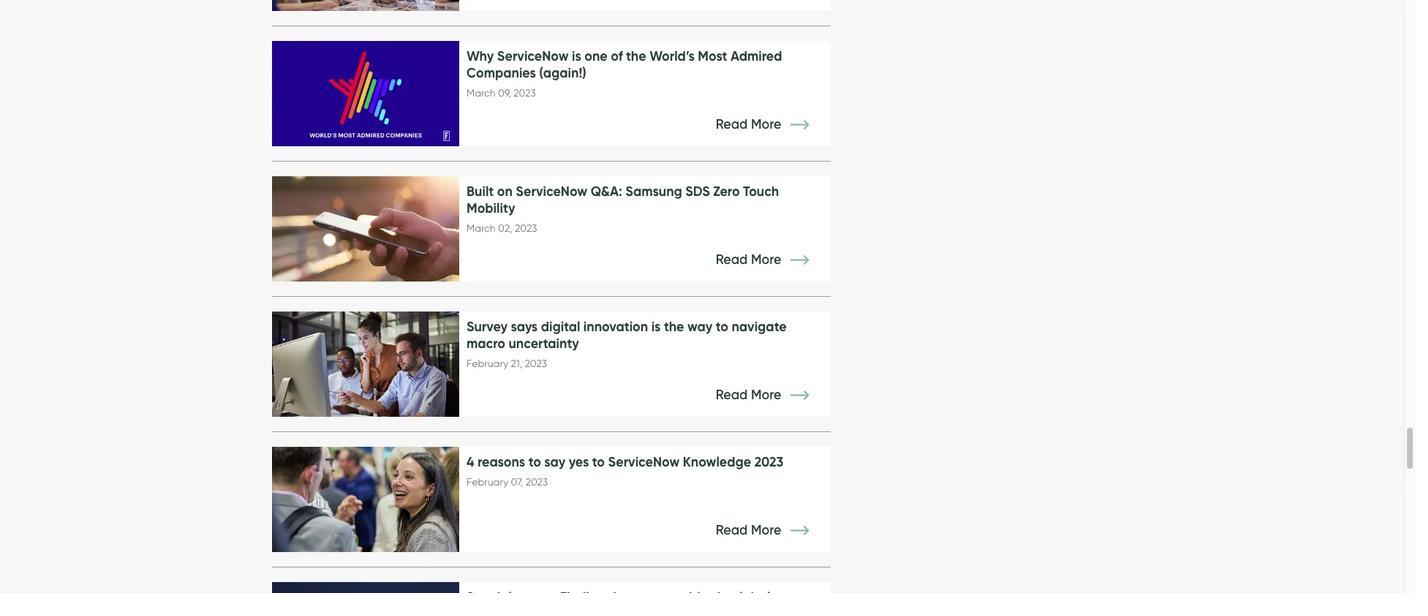 Task type: locate. For each thing, give the bounding box(es) containing it.
mobility
[[467, 200, 515, 217]]

servicenow right the yes
[[608, 454, 680, 471]]

1 vertical spatial is
[[652, 318, 661, 335]]

0 horizontal spatial is
[[572, 48, 581, 65]]

2023 right 09, on the left of the page
[[514, 87, 536, 100]]

read for knowledge
[[716, 523, 748, 539]]

to left say
[[529, 454, 541, 471]]

march
[[467, 87, 496, 100], [467, 223, 496, 235]]

0 vertical spatial march
[[467, 87, 496, 100]]

07,
[[511, 476, 523, 489]]

2023
[[514, 87, 536, 100], [515, 223, 537, 235], [525, 358, 547, 370], [755, 454, 784, 471], [526, 476, 548, 489]]

servicenow right on
[[516, 183, 588, 200]]

0 horizontal spatial the
[[626, 48, 646, 65]]

0 vertical spatial the
[[626, 48, 646, 65]]

admired
[[731, 48, 782, 65]]

servicenow knowledge: two businesspeople chatting in a crowd image
[[272, 447, 459, 552]]

3 read more from the top
[[716, 387, 785, 403]]

02,
[[498, 223, 512, 235]]

read more link for survey says digital innovation is the way to navigate macro uncertainty
[[716, 387, 831, 403]]

2 more from the top
[[751, 252, 782, 268]]

the left way
[[664, 318, 684, 335]]

is left the one
[[572, 48, 581, 65]]

servicenow inside built on servicenow q&a: samsung sds zero touch mobility march 02, 2023
[[516, 183, 588, 200]]

march down mobility
[[467, 223, 496, 235]]

3 read more link from the top
[[716, 387, 831, 403]]

2023 right the knowledge
[[755, 454, 784, 471]]

samsung
[[626, 183, 682, 200]]

1 february from the top
[[467, 358, 508, 370]]

4
[[467, 454, 474, 471]]

february inside survey says digital innovation is the way to navigate macro uncertainty february 21, 2023
[[467, 358, 508, 370]]

2 vertical spatial servicenow
[[608, 454, 680, 471]]

read up the knowledge
[[716, 387, 748, 403]]

1 read more link from the top
[[716, 116, 831, 133]]

1 vertical spatial the
[[664, 318, 684, 335]]

is right innovation
[[652, 318, 661, 335]]

says
[[511, 318, 538, 335]]

sds
[[686, 183, 710, 200]]

opportunities in global uncertainty: sun shining through clouds over waves image
[[272, 583, 459, 593]]

say
[[545, 454, 566, 471]]

march inside built on servicenow q&a: samsung sds zero touch mobility march 02, 2023
[[467, 223, 496, 235]]

0 vertical spatial february
[[467, 358, 508, 370]]

the right of
[[626, 48, 646, 65]]

the for is
[[664, 318, 684, 335]]

the inside survey says digital innovation is the way to navigate macro uncertainty february 21, 2023
[[664, 318, 684, 335]]

more for built on servicenow q&a: samsung sds zero touch mobility
[[751, 252, 782, 268]]

0 vertical spatial servicenow
[[497, 48, 569, 65]]

navigate
[[732, 318, 787, 335]]

2023 right 21,
[[525, 358, 547, 370]]

09,
[[498, 87, 511, 100]]

servicenow up 09, on the left of the page
[[497, 48, 569, 65]]

read more for survey says digital innovation is the way to navigate macro uncertainty
[[716, 387, 785, 403]]

1 vertical spatial march
[[467, 223, 496, 235]]

1 vertical spatial february
[[467, 476, 508, 489]]

february inside 4 reasons to say yes to servicenow knowledge 2023 february 07, 2023
[[467, 476, 508, 489]]

1 read more from the top
[[716, 116, 785, 133]]

2023 right 02,
[[515, 223, 537, 235]]

read more for 4 reasons to say yes to servicenow knowledge 2023
[[716, 523, 785, 539]]

march left 09, on the left of the page
[[467, 87, 496, 100]]

reasons
[[478, 454, 525, 471]]

1 read from the top
[[716, 116, 748, 133]]

more
[[751, 116, 782, 133], [751, 252, 782, 268], [751, 387, 782, 403], [751, 523, 782, 539]]

0 vertical spatial is
[[572, 48, 581, 65]]

most
[[698, 48, 727, 65]]

february
[[467, 358, 508, 370], [467, 476, 508, 489]]

read down the knowledge
[[716, 523, 748, 539]]

february down reasons
[[467, 476, 508, 489]]

2023 inside built on servicenow q&a: samsung sds zero touch mobility march 02, 2023
[[515, 223, 537, 235]]

february down macro
[[467, 358, 508, 370]]

4 read more from the top
[[716, 523, 785, 539]]

zero touch mobility: closeup of a hand holding a mobile phone image
[[272, 177, 459, 282]]

1 horizontal spatial is
[[652, 318, 661, 335]]

2023 inside why servicenow is one of the world's most admired companies (again!) march 09, 2023
[[514, 87, 536, 100]]

4 reasons to say yes to servicenow knowledge 2023 february 07, 2023
[[467, 454, 784, 489]]

read down zero on the top
[[716, 252, 748, 268]]

the for of
[[626, 48, 646, 65]]

3 read from the top
[[716, 387, 748, 403]]

the inside why servicenow is one of the world's most admired companies (again!) march 09, 2023
[[626, 48, 646, 65]]

rainbow fortune star logo: world's most admired companies image
[[272, 41, 459, 146]]

read more link
[[716, 116, 831, 133], [716, 252, 831, 268], [716, 387, 831, 403], [716, 523, 831, 539]]

to inside survey says digital innovation is the way to navigate macro uncertainty february 21, 2023
[[716, 318, 729, 335]]

2 read more from the top
[[716, 252, 785, 268]]

read
[[716, 116, 748, 133], [716, 252, 748, 268], [716, 387, 748, 403], [716, 523, 748, 539]]

1 horizontal spatial the
[[664, 318, 684, 335]]

servicenow
[[497, 48, 569, 65], [516, 183, 588, 200], [608, 454, 680, 471]]

the
[[626, 48, 646, 65], [664, 318, 684, 335]]

one
[[585, 48, 608, 65]]

on
[[497, 183, 513, 200]]

read more
[[716, 116, 785, 133], [716, 252, 785, 268], [716, 387, 785, 403], [716, 523, 785, 539]]

read up zero on the top
[[716, 116, 748, 133]]

to right the yes
[[592, 454, 605, 471]]

2 march from the top
[[467, 223, 496, 235]]

servicenow inside why servicenow is one of the world's most admired companies (again!) march 09, 2023
[[497, 48, 569, 65]]

to
[[716, 318, 729, 335], [529, 454, 541, 471], [592, 454, 605, 471]]

2 read from the top
[[716, 252, 748, 268]]

touch
[[743, 183, 779, 200]]

2 february from the top
[[467, 476, 508, 489]]

2 horizontal spatial to
[[716, 318, 729, 335]]

is
[[572, 48, 581, 65], [652, 318, 661, 335]]

3 more from the top
[[751, 387, 782, 403]]

4 read more link from the top
[[716, 523, 831, 539]]

1 vertical spatial servicenow
[[516, 183, 588, 200]]

2023 inside survey says digital innovation is the way to navigate macro uncertainty february 21, 2023
[[525, 358, 547, 370]]

world's
[[650, 48, 695, 65]]

1 march from the top
[[467, 87, 496, 100]]

to right way
[[716, 318, 729, 335]]

q&a:
[[591, 183, 622, 200]]

companies
[[467, 65, 536, 81]]

4 more from the top
[[751, 523, 782, 539]]

2 read more link from the top
[[716, 252, 831, 268]]

yes
[[569, 454, 589, 471]]

1 more from the top
[[751, 116, 782, 133]]

read more for built on servicenow q&a: samsung sds zero touch mobility
[[716, 252, 785, 268]]

4 read from the top
[[716, 523, 748, 539]]



Task type: vqa. For each thing, say whether or not it's contained in the screenshot.
the middle business
no



Task type: describe. For each thing, give the bounding box(es) containing it.
of
[[611, 48, 623, 65]]

innovation
[[584, 318, 648, 335]]

why servicenow is one of the world's most admired companies (again!) march 09, 2023
[[467, 48, 782, 100]]

march inside why servicenow is one of the world's most admired companies (again!) march 09, 2023
[[467, 87, 496, 100]]

why
[[467, 48, 494, 65]]

is inside survey says digital innovation is the way to navigate macro uncertainty february 21, 2023
[[652, 318, 661, 335]]

rpa: group of workers gathered around a conference table looking at a laptop image
[[272, 0, 459, 11]]

0 horizontal spatial to
[[529, 454, 541, 471]]

digital
[[541, 318, 580, 335]]

2023 right 07,
[[526, 476, 548, 489]]

21,
[[511, 358, 522, 370]]

zero
[[713, 183, 740, 200]]

way
[[688, 318, 713, 335]]

1 horizontal spatial to
[[592, 454, 605, 471]]

is inside why servicenow is one of the world's most admired companies (again!) march 09, 2023
[[572, 48, 581, 65]]

built on servicenow q&a: samsung sds zero touch mobility march 02, 2023
[[467, 183, 779, 235]]

servicenow inside 4 reasons to say yes to servicenow knowledge 2023 february 07, 2023
[[608, 454, 680, 471]]

survey says digital innovation is the way to navigate macro uncertainty february 21, 2023
[[467, 318, 787, 370]]

more for survey says digital innovation is the way to navigate macro uncertainty
[[751, 387, 782, 403]]

read more link for built on servicenow q&a: samsung sds zero touch mobility
[[716, 252, 831, 268]]

survey
[[467, 318, 508, 335]]

(again!)
[[539, 65, 587, 81]]

read more link for 4 reasons to say yes to servicenow knowledge 2023
[[716, 523, 831, 539]]

built
[[467, 183, 494, 200]]

read for to
[[716, 387, 748, 403]]

uncertainty
[[509, 335, 579, 352]]

knowledge
[[683, 454, 751, 471]]

read for most
[[716, 116, 748, 133]]

more for 4 reasons to say yes to servicenow knowledge 2023
[[751, 523, 782, 539]]

read more for why servicenow is one of the world's most admired companies (again!)
[[716, 116, 785, 133]]

read for touch
[[716, 252, 748, 268]]

read more link for why servicenow is one of the world's most admired companies (again!)
[[716, 116, 831, 133]]

digital innovation: three workers looking at a computer monitor image
[[272, 312, 459, 417]]

more for why servicenow is one of the world's most admired companies (again!)
[[751, 116, 782, 133]]

macro
[[467, 335, 506, 352]]



